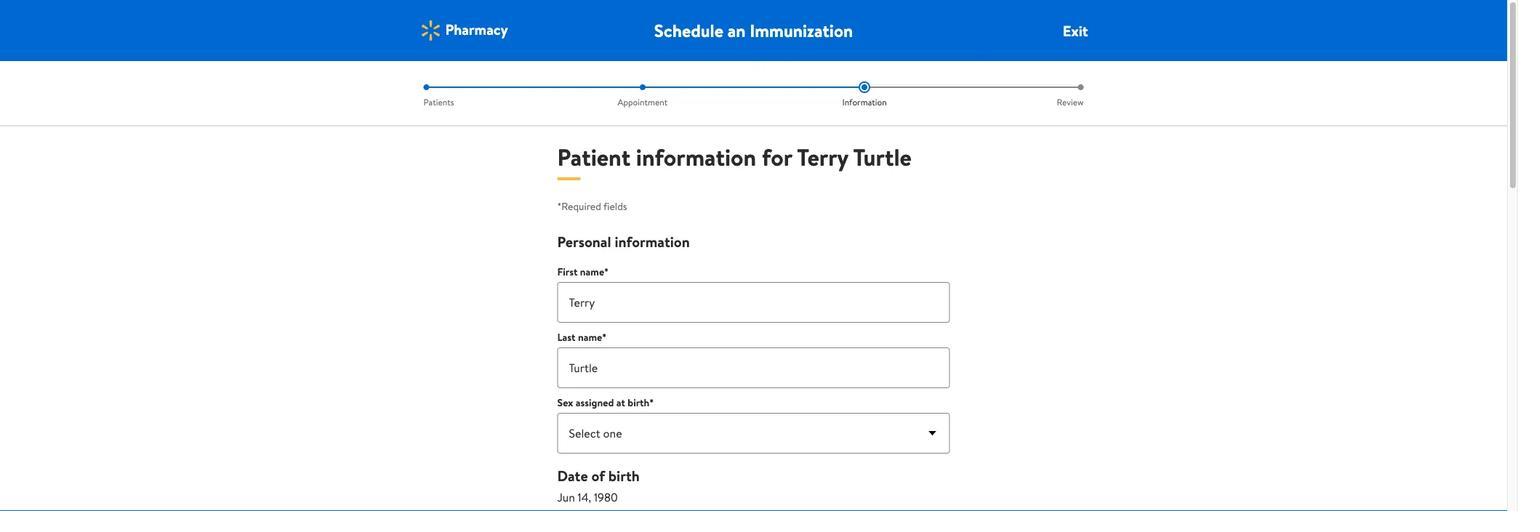 Task type: describe. For each thing, give the bounding box(es) containing it.
list containing patients
[[421, 81, 1087, 108]]

sex
[[557, 396, 573, 410]]

1980
[[594, 489, 618, 505]]

of
[[591, 465, 605, 486]]

fields
[[603, 199, 627, 213]]

schedule an immunization
[[654, 18, 853, 43]]

First name* text field
[[557, 282, 950, 323]]

first
[[557, 265, 578, 279]]

personal information element
[[557, 231, 950, 506]]

patients
[[424, 96, 454, 108]]

at
[[616, 396, 625, 410]]

exit
[[1063, 20, 1088, 41]]

14,
[[578, 489, 591, 505]]

immunization
[[750, 18, 853, 43]]

*required
[[557, 199, 601, 213]]

last
[[557, 330, 576, 344]]

birth*
[[628, 396, 654, 410]]

appointment list item
[[532, 81, 754, 108]]

birth
[[608, 465, 640, 486]]

jun
[[557, 489, 575, 505]]

terry
[[797, 141, 848, 173]]

turtle
[[853, 141, 912, 173]]

for
[[762, 141, 792, 173]]

last name*
[[557, 330, 607, 344]]



Task type: vqa. For each thing, say whether or not it's contained in the screenshot.
left BEST
no



Task type: locate. For each thing, give the bounding box(es) containing it.
information list item
[[754, 81, 976, 108]]

personal
[[557, 231, 611, 252]]

personal information
[[557, 231, 690, 252]]

Last name* text field
[[557, 348, 950, 388]]

name* right first
[[580, 265, 609, 279]]

review list item
[[976, 81, 1087, 108]]

information for personal
[[615, 231, 690, 252]]

0 vertical spatial name*
[[580, 265, 609, 279]]

assigned
[[576, 396, 614, 410]]

0 vertical spatial information
[[636, 141, 756, 173]]

name* right last
[[578, 330, 607, 344]]

1 vertical spatial information
[[615, 231, 690, 252]]

*required fields
[[557, 199, 627, 213]]

name* for last name*
[[578, 330, 607, 344]]

date of birth jun 14, 1980
[[557, 465, 640, 505]]

appointment
[[618, 96, 668, 108]]

patient
[[557, 141, 631, 173]]

information for patient
[[636, 141, 756, 173]]

review
[[1057, 96, 1084, 108]]

pharmacy button
[[419, 19, 508, 42]]

1 vertical spatial name*
[[578, 330, 607, 344]]

exit button
[[1063, 20, 1088, 41]]

schedule
[[654, 18, 723, 43]]

sex assigned at birth*
[[557, 396, 654, 410]]

patients list item
[[421, 81, 532, 108]]

pharmacy
[[445, 19, 508, 39]]

first name*
[[557, 265, 609, 279]]

an
[[728, 18, 746, 43]]

name*
[[580, 265, 609, 279], [578, 330, 607, 344]]

date
[[557, 465, 588, 486]]

patient information for terry turtle
[[557, 141, 912, 173]]

information
[[842, 96, 887, 108]]

information
[[636, 141, 756, 173], [615, 231, 690, 252]]

name* for first name*
[[580, 265, 609, 279]]

list
[[421, 81, 1087, 108]]

information inside personal information element
[[615, 231, 690, 252]]



